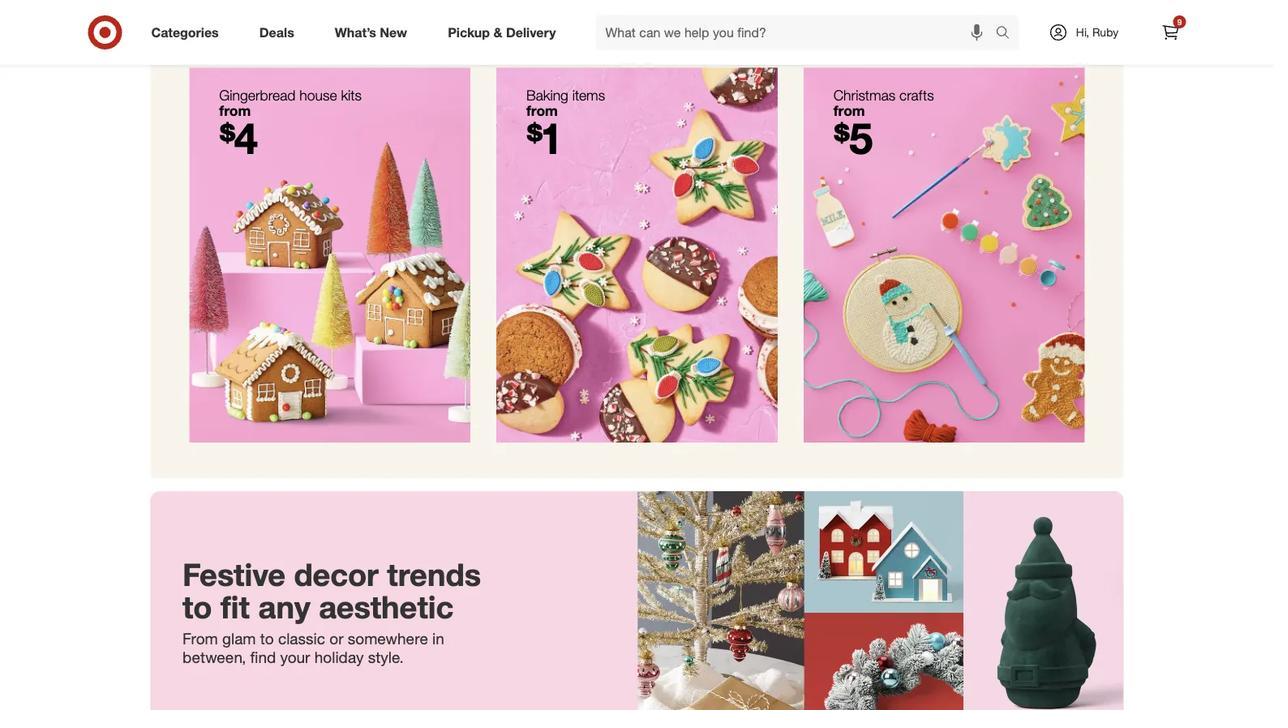 Task type: vqa. For each thing, say whether or not it's contained in the screenshot.
items
yes



Task type: describe. For each thing, give the bounding box(es) containing it.
glam
[[222, 630, 256, 649]]

classic
[[278, 630, 325, 649]]

$1
[[527, 111, 563, 164]]

hi,
[[1077, 25, 1090, 39]]

fit
[[221, 589, 250, 627]]

house
[[300, 86, 337, 104]]

your
[[280, 649, 310, 667]]

in
[[433, 630, 445, 649]]

from
[[183, 630, 218, 649]]

gingerbread house kits from $4
[[219, 86, 362, 164]]

festive
[[552, 35, 597, 53]]

categories link
[[138, 15, 239, 50]]

baking items from $1
[[527, 86, 605, 164]]

activities
[[601, 35, 662, 53]]

&
[[494, 24, 503, 40]]

baking
[[527, 86, 569, 104]]

for
[[666, 35, 684, 53]]

deals
[[259, 24, 294, 40]]

delivery
[[506, 24, 556, 40]]

between,
[[183, 649, 246, 667]]

festive
[[183, 556, 286, 594]]

from for $1
[[527, 102, 558, 119]]

ruby
[[1093, 25, 1119, 39]]

0 horizontal spatial to
[[183, 589, 212, 627]]

festive decor trends to fit any aesthetic from glam to classic or somewhere in between, find your holiday style.
[[183, 556, 481, 667]]

search
[[989, 26, 1028, 42]]



Task type: locate. For each thing, give the bounding box(es) containing it.
categories
[[151, 24, 219, 40]]

style.
[[368, 649, 404, 667]]

1 horizontal spatial to
[[260, 630, 274, 649]]

gingerbread
[[219, 86, 296, 104]]

kits
[[341, 86, 362, 104]]

search button
[[989, 15, 1028, 54]]

everyone.
[[689, 35, 755, 53]]

9 link
[[1154, 15, 1189, 50]]

pickup
[[448, 24, 490, 40]]

from inside gingerbread house kits from $4
[[219, 102, 251, 119]]

deals link
[[246, 15, 315, 50]]

pickup & delivery
[[448, 24, 556, 40]]

from inside 'christmas crafts from $5'
[[834, 102, 865, 119]]

from for $5
[[834, 102, 865, 119]]

to
[[183, 589, 212, 627], [260, 630, 274, 649]]

what's new
[[335, 24, 407, 40]]

0 horizontal spatial from
[[219, 102, 251, 119]]

to up from
[[183, 589, 212, 627]]

trends
[[387, 556, 481, 594]]

items
[[573, 86, 605, 104]]

christmas
[[834, 86, 896, 104]]

to right glam
[[260, 630, 274, 649]]

What can we help you find? suggestions appear below search field
[[596, 15, 1000, 50]]

any
[[258, 589, 311, 627]]

new
[[380, 24, 407, 40]]

$4
[[219, 111, 258, 164]]

find
[[250, 649, 276, 667]]

or
[[330, 630, 344, 649]]

1 vertical spatial to
[[260, 630, 274, 649]]

with festive activities for everyone.
[[519, 35, 755, 53]]

1 horizontal spatial from
[[527, 102, 558, 119]]

what's
[[335, 24, 376, 40]]

hi, ruby
[[1077, 25, 1119, 39]]

pickup & delivery link
[[434, 15, 577, 50]]

9
[[1178, 17, 1183, 27]]

$5
[[834, 111, 873, 164]]

christmas crafts from $5
[[834, 86, 935, 164]]

what's new link
[[321, 15, 428, 50]]

2 from from the left
[[527, 102, 558, 119]]

0 vertical spatial to
[[183, 589, 212, 627]]

3 from from the left
[[834, 102, 865, 119]]

2 horizontal spatial from
[[834, 102, 865, 119]]

with
[[519, 35, 548, 53]]

somewhere
[[348, 630, 428, 649]]

crafts
[[900, 86, 935, 104]]

decor
[[294, 556, 379, 594]]

1 from from the left
[[219, 102, 251, 119]]

from
[[219, 102, 251, 119], [527, 102, 558, 119], [834, 102, 865, 119]]

holiday
[[315, 649, 364, 667]]

aesthetic
[[319, 589, 454, 627]]

from inside baking items from $1
[[527, 102, 558, 119]]



